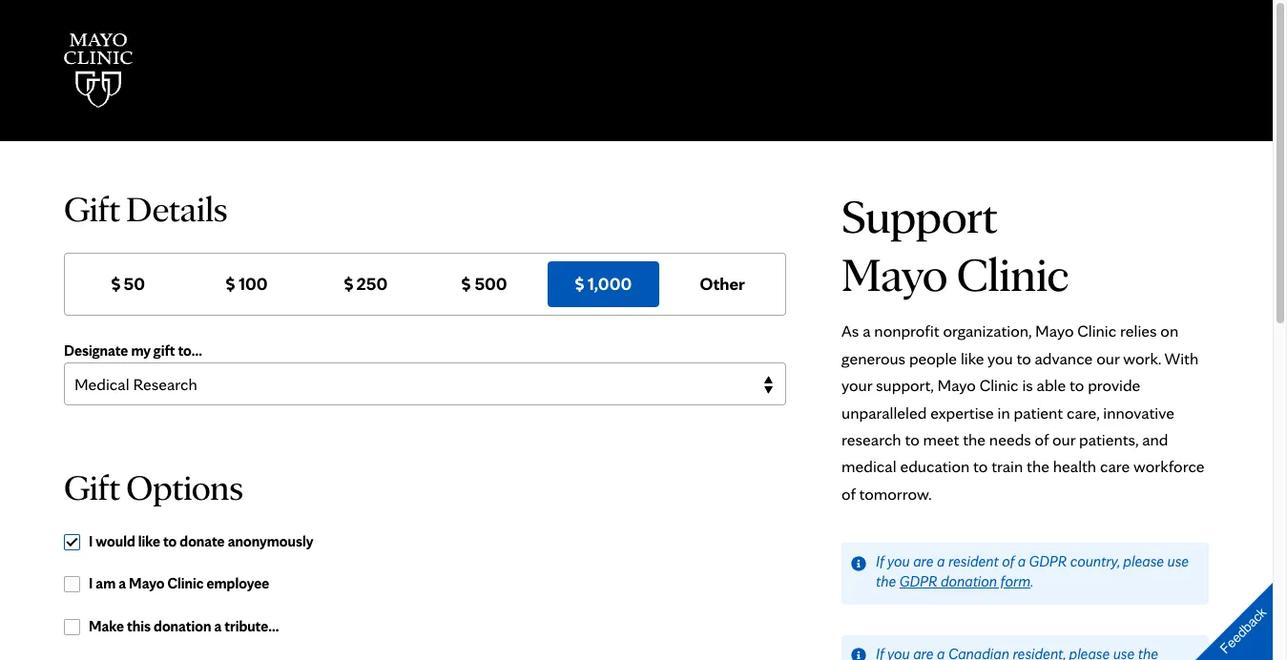 Task type: describe. For each thing, give the bounding box(es) containing it.
0 horizontal spatial gdpr
[[900, 573, 938, 591]]

form
[[1001, 573, 1031, 591]]

train
[[992, 457, 1024, 477]]

people
[[910, 348, 958, 368]]

dollar sign image for 250
[[344, 277, 353, 293]]

gift
[[154, 341, 175, 359]]

mayo clinic logo image
[[64, 33, 133, 108]]

mayo clinic
[[842, 245, 1070, 302]]

1 vertical spatial of
[[842, 484, 856, 504]]

nonprofit
[[875, 321, 940, 341]]

my
[[131, 341, 151, 359]]

education
[[901, 457, 970, 477]]

gift for gift options
[[64, 466, 120, 509]]

1 vertical spatial the
[[1027, 457, 1050, 477]]

if you are a resident of a gdpr country, please use the
[[877, 553, 1190, 591]]

like inside as a nonprofit organization, mayo clinic relies on generous people like you to advance our work. with your support, mayo clinic is able to provide unparalleled expertise in patient care, innovative research to meet the needs of our patients, and medical education to train the health care workforce of tomorrow.
[[961, 348, 985, 368]]

gdpr inside if you are a resident of a gdpr country, please use the
[[1030, 553, 1068, 571]]

of inside if you are a resident of a gdpr country, please use the
[[1003, 553, 1015, 571]]

1 info circle image from the top
[[852, 556, 867, 572]]

gift details
[[64, 187, 228, 230]]

with
[[1165, 348, 1199, 368]]

patient
[[1014, 402, 1064, 423]]

1 horizontal spatial clinic
[[980, 375, 1019, 395]]

care
[[1101, 457, 1131, 477]]

250
[[357, 274, 388, 295]]

health
[[1054, 457, 1097, 477]]

please
[[1124, 553, 1165, 571]]

.
[[1031, 573, 1034, 591]]

support mayo clinic
[[842, 187, 1070, 302]]

as a nonprofit organization, mayo clinic relies on generous people like you to advance our work. with your support, mayo clinic is able to provide unparalleled expertise in patient care, innovative research to meet the needs of our patients, and medical education to train the health care workforce of tomorrow.
[[842, 321, 1205, 504]]

tribute...
[[225, 618, 279, 636]]

to left train
[[974, 457, 988, 477]]

in
[[998, 402, 1011, 423]]

is
[[1023, 375, 1034, 395]]

as
[[842, 321, 860, 341]]

gdpr donation form link
[[900, 573, 1031, 591]]

other
[[700, 274, 745, 295]]

donate
[[180, 532, 225, 550]]

0 vertical spatial our
[[1097, 348, 1120, 368]]

resident
[[949, 553, 999, 571]]

make this donation a tribute...
[[89, 618, 279, 636]]

innovative
[[1104, 402, 1175, 423]]

advance
[[1035, 348, 1093, 368]]

you inside if you are a resident of a gdpr country, please use the
[[888, 553, 910, 571]]

details
[[126, 187, 228, 230]]

to...
[[178, 341, 202, 359]]

make
[[89, 618, 124, 636]]

i am a mayo clinic employee
[[89, 575, 270, 593]]

1 vertical spatial our
[[1053, 430, 1076, 450]]

are
[[914, 553, 934, 571]]

anonymously
[[228, 532, 314, 550]]

would
[[96, 532, 135, 550]]

on
[[1161, 321, 1179, 341]]

0 vertical spatial donation
[[941, 573, 998, 591]]

a right the am
[[119, 575, 126, 593]]

relies
[[1121, 321, 1158, 341]]

1 vertical spatial donation
[[154, 618, 211, 636]]

i would like to donate anonymously
[[89, 532, 314, 550]]

research
[[842, 430, 902, 450]]

work.
[[1124, 348, 1162, 368]]

2 info circle image from the top
[[852, 648, 867, 661]]

to up is
[[1017, 348, 1032, 368]]

patients,
[[1080, 430, 1139, 450]]

feedback button
[[1180, 567, 1288, 661]]

0 vertical spatial the
[[963, 430, 986, 450]]



Task type: vqa. For each thing, say whether or not it's contained in the screenshot.
ANONYMOUSLY
yes



Task type: locate. For each thing, give the bounding box(es) containing it.
dollar sign image
[[111, 277, 120, 293], [344, 277, 353, 293]]

donation down i am a mayo clinic employee
[[154, 618, 211, 636]]

workforce
[[1134, 457, 1205, 477]]

2 i from the top
[[89, 575, 93, 593]]

i for i am a mayo clinic employee
[[89, 575, 93, 593]]

500
[[475, 274, 508, 295]]

1 horizontal spatial dollar sign image
[[462, 277, 471, 293]]

info circle image
[[852, 556, 867, 572], [852, 648, 867, 661]]

if
[[877, 553, 885, 571]]

0 vertical spatial info circle image
[[852, 556, 867, 572]]

0 vertical spatial clinic
[[1078, 321, 1117, 341]]

clinic up make this donation a tribute...
[[167, 575, 204, 593]]

0 vertical spatial of
[[1035, 430, 1049, 450]]

1 horizontal spatial dollar sign image
[[344, 277, 353, 293]]

like right would
[[138, 532, 160, 550]]

2 horizontal spatial dollar sign image
[[576, 277, 584, 293]]

1 dollar sign image from the left
[[226, 277, 235, 293]]

provide
[[1089, 375, 1141, 395]]

2 vertical spatial mayo
[[129, 575, 165, 593]]

dollar sign image for 500
[[462, 277, 471, 293]]

of down patient at right
[[1035, 430, 1049, 450]]

to left the donate
[[163, 532, 177, 550]]

gdpr donation form .
[[900, 573, 1034, 591]]

0 horizontal spatial of
[[842, 484, 856, 504]]

feedback
[[1218, 605, 1270, 657]]

support
[[842, 187, 998, 244]]

1 vertical spatial like
[[138, 532, 160, 550]]

2 horizontal spatial clinic
[[1078, 321, 1117, 341]]

mayo up expertise
[[938, 375, 977, 395]]

0 vertical spatial gdpr
[[1030, 553, 1068, 571]]

and
[[1143, 430, 1169, 450]]

i left would
[[89, 532, 93, 550]]

tomorrow.
[[860, 484, 932, 504]]

use
[[1168, 553, 1190, 571]]

country,
[[1071, 553, 1121, 571]]

1 horizontal spatial like
[[961, 348, 985, 368]]

gift for gift details
[[64, 187, 120, 230]]

dollar sign image for 50
[[111, 277, 120, 293]]

2 dollar sign image from the left
[[344, 277, 353, 293]]

0 horizontal spatial mayo
[[129, 575, 165, 593]]

able
[[1037, 375, 1067, 395]]

mayo up advance
[[1036, 321, 1075, 341]]

this
[[127, 618, 151, 636]]

dollar sign image for 100
[[226, 277, 235, 293]]

dollar sign image
[[226, 277, 235, 293], [462, 277, 471, 293], [576, 277, 584, 293]]

unparalleled
[[842, 402, 927, 423]]

generous
[[842, 348, 906, 368]]

0 vertical spatial like
[[961, 348, 985, 368]]

a
[[863, 321, 871, 341], [938, 553, 946, 571], [1018, 553, 1026, 571], [119, 575, 126, 593], [214, 618, 222, 636]]

3 dollar sign image from the left
[[576, 277, 584, 293]]

0 horizontal spatial you
[[888, 553, 910, 571]]

clinic up in
[[980, 375, 1019, 395]]

like down organization,
[[961, 348, 985, 368]]

gdpr
[[1030, 553, 1068, 571], [900, 573, 938, 591]]

gift up would
[[64, 466, 120, 509]]

our
[[1097, 348, 1120, 368], [1053, 430, 1076, 450]]

designate my gift to...
[[64, 341, 202, 359]]

0 vertical spatial you
[[988, 348, 1014, 368]]

the inside if you are a resident of a gdpr country, please use the
[[877, 573, 897, 591]]

the down expertise
[[963, 430, 986, 450]]

gdpr up .
[[1030, 553, 1068, 571]]

a left tribute... on the left of page
[[214, 618, 222, 636]]

care,
[[1067, 402, 1100, 423]]

1 i from the top
[[89, 532, 93, 550]]

needs
[[990, 430, 1032, 450]]

to left meet
[[906, 430, 920, 450]]

0 horizontal spatial donation
[[154, 618, 211, 636]]

i
[[89, 532, 93, 550], [89, 575, 93, 593]]

a right as
[[863, 321, 871, 341]]

2 vertical spatial clinic
[[167, 575, 204, 593]]

gift
[[64, 187, 120, 230], [64, 466, 120, 509]]

0 horizontal spatial the
[[877, 573, 897, 591]]

2 gift from the top
[[64, 466, 120, 509]]

1 gift from the top
[[64, 187, 120, 230]]

1 vertical spatial gift
[[64, 466, 120, 509]]

i left the am
[[89, 575, 93, 593]]

i for i would like to donate anonymously
[[89, 532, 93, 550]]

meet
[[924, 430, 960, 450]]

1 horizontal spatial the
[[963, 430, 986, 450]]

2 horizontal spatial mayo
[[1036, 321, 1075, 341]]

the
[[963, 430, 986, 450], [1027, 457, 1050, 477], [877, 573, 897, 591]]

a right are
[[938, 553, 946, 571]]

expertise
[[931, 402, 995, 423]]

organization,
[[944, 321, 1032, 341]]

gift options
[[64, 466, 244, 509]]

2 vertical spatial the
[[877, 573, 897, 591]]

you inside as a nonprofit organization, mayo clinic relies on generous people like you to advance our work. with your support, mayo clinic is able to provide unparalleled expertise in patient care, innovative research to meet the needs of our patients, and medical education to train the health care workforce of tomorrow.
[[988, 348, 1014, 368]]

dollar sign image left 50
[[111, 277, 120, 293]]

your
[[842, 375, 873, 395]]

to
[[1017, 348, 1032, 368], [1070, 375, 1085, 395], [906, 430, 920, 450], [974, 457, 988, 477], [163, 532, 177, 550]]

2 dollar sign image from the left
[[462, 277, 471, 293]]

medical
[[842, 457, 897, 477]]

of down 'medical'
[[842, 484, 856, 504]]

you right if
[[888, 553, 910, 571]]

employee
[[207, 575, 270, 593]]

0 vertical spatial gift
[[64, 187, 120, 230]]

1 dollar sign image from the left
[[111, 277, 120, 293]]

dollar sign image left 500
[[462, 277, 471, 293]]

100
[[239, 274, 268, 295]]

1 horizontal spatial you
[[988, 348, 1014, 368]]

you
[[988, 348, 1014, 368], [888, 553, 910, 571]]

0 horizontal spatial dollar sign image
[[226, 277, 235, 293]]

options
[[126, 466, 244, 509]]

50
[[124, 274, 145, 295]]

clinic left relies
[[1078, 321, 1117, 341]]

donation
[[941, 573, 998, 591], [154, 618, 211, 636]]

dollar sign image left the 100 at the left of page
[[226, 277, 235, 293]]

mayo
[[1036, 321, 1075, 341], [938, 375, 977, 395], [129, 575, 165, 593]]

of up the form
[[1003, 553, 1015, 571]]

1 vertical spatial you
[[888, 553, 910, 571]]

to right "able"
[[1070, 375, 1085, 395]]

1 horizontal spatial our
[[1097, 348, 1120, 368]]

2 vertical spatial of
[[1003, 553, 1015, 571]]

0 vertical spatial i
[[89, 532, 93, 550]]

dollar sign image for 1,000
[[576, 277, 584, 293]]

1 vertical spatial mayo
[[938, 375, 977, 395]]

1 horizontal spatial gdpr
[[1030, 553, 1068, 571]]

0 horizontal spatial our
[[1053, 430, 1076, 450]]

1 horizontal spatial of
[[1003, 553, 1015, 571]]

support,
[[877, 375, 934, 395]]

1 horizontal spatial donation
[[941, 573, 998, 591]]

0 horizontal spatial clinic
[[167, 575, 204, 593]]

1 horizontal spatial mayo
[[938, 375, 977, 395]]

0 vertical spatial mayo
[[1036, 321, 1075, 341]]

2 horizontal spatial of
[[1035, 430, 1049, 450]]

1 vertical spatial clinic
[[980, 375, 1019, 395]]

1 vertical spatial gdpr
[[900, 573, 938, 591]]

1 vertical spatial i
[[89, 575, 93, 593]]

1 vertical spatial info circle image
[[852, 648, 867, 661]]

the down if
[[877, 573, 897, 591]]

a inside as a nonprofit organization, mayo clinic relies on generous people like you to advance our work. with your support, mayo clinic is able to provide unparalleled expertise in patient care, innovative research to meet the needs of our patients, and medical education to train the health care workforce of tomorrow.
[[863, 321, 871, 341]]

2 horizontal spatial the
[[1027, 457, 1050, 477]]

0 horizontal spatial like
[[138, 532, 160, 550]]

clinic
[[1078, 321, 1117, 341], [980, 375, 1019, 395], [167, 575, 204, 593]]

designate
[[64, 341, 128, 359]]

you down organization,
[[988, 348, 1014, 368]]

am
[[96, 575, 116, 593]]

1,000
[[588, 274, 632, 295]]

our up provide
[[1097, 348, 1120, 368]]

our up health
[[1053, 430, 1076, 450]]

0 horizontal spatial dollar sign image
[[111, 277, 120, 293]]

a up the form
[[1018, 553, 1026, 571]]

gift left details
[[64, 187, 120, 230]]

gdpr down are
[[900, 573, 938, 591]]

mayo right the am
[[129, 575, 165, 593]]

dollar sign image left 1,000
[[576, 277, 584, 293]]

dollar sign image left 250
[[344, 277, 353, 293]]

like
[[961, 348, 985, 368], [138, 532, 160, 550]]

the right train
[[1027, 457, 1050, 477]]

donation down resident
[[941, 573, 998, 591]]

of
[[1035, 430, 1049, 450], [842, 484, 856, 504], [1003, 553, 1015, 571]]



